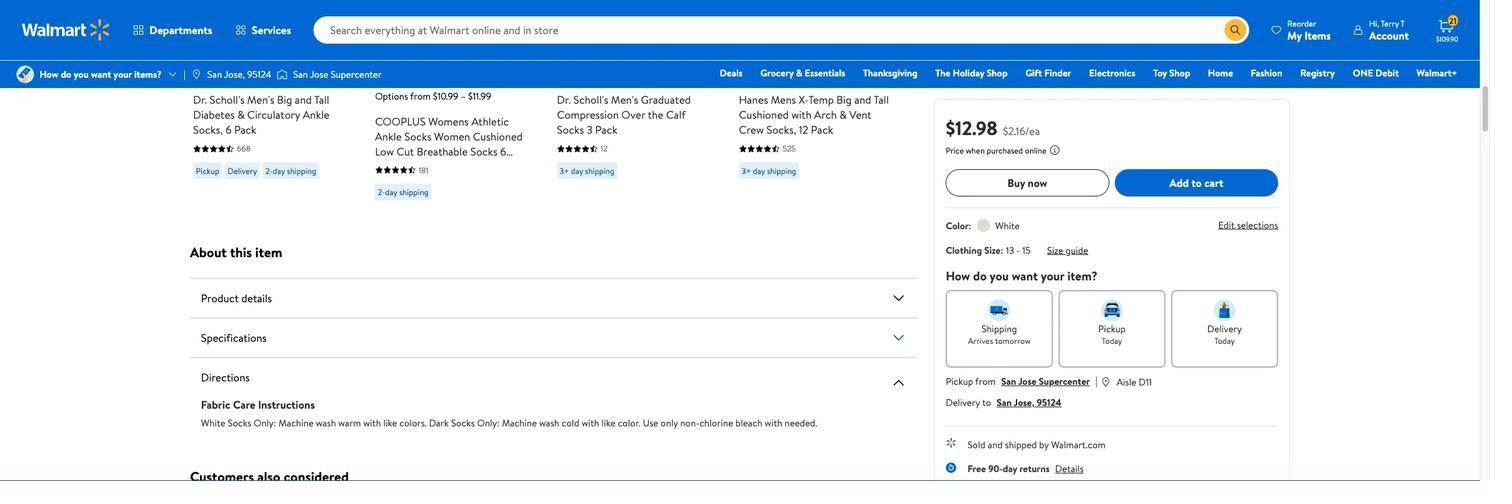 Task type: vqa. For each thing, say whether or not it's contained in the screenshot.
first Warranty from the bottom
no



Task type: locate. For each thing, give the bounding box(es) containing it.
0 horizontal spatial  image
[[16, 66, 34, 83]]

fashion
[[1251, 66, 1283, 79]]

1 horizontal spatial to
[[1192, 175, 1202, 190]]

compression
[[557, 107, 619, 122]]

and down 'san jose supercenter'
[[295, 92, 312, 107]]

0 horizontal spatial wash
[[316, 416, 336, 429]]

1 vertical spatial ankle
[[375, 129, 402, 144]]

to left cart
[[1192, 175, 1202, 190]]

jose right white icon
[[310, 68, 328, 81]]

| left aisle
[[1096, 373, 1098, 388]]

$10.99 left –
[[433, 90, 458, 103]]

white inside fabric care instructions white socks only: machine wash warm with like colors. dark socks only: machine wash cold with like color. use only non-chlorine bleach with needed.
[[201, 416, 225, 429]]

2 horizontal spatial pickup
[[1098, 322, 1126, 335]]

how down 'walmart' "image"
[[40, 68, 59, 81]]

use
[[643, 416, 658, 429]]

cut
[[396, 144, 414, 159]]

ankle inside $12.98 dr. scholl's men's big and tall diabetes & circulatory ankle socks, 6 pack
[[302, 107, 329, 122]]

delivery down intent image for delivery
[[1207, 322, 1242, 335]]

to for add
[[1192, 175, 1202, 190]]

womens
[[428, 114, 469, 129]]

2 tall from the left
[[873, 92, 889, 107]]

2 men's from the left
[[611, 92, 638, 107]]

supercenter inside pickup from san jose supercenter |
[[1039, 375, 1090, 388]]

sponsored up $17.98
[[739, 57, 776, 69]]

product group containing $12.98
[[193, 0, 345, 206]]

1 pack from the left
[[234, 122, 256, 137]]

2 sponsored from the left
[[739, 57, 776, 69]]

12 down compression
[[600, 143, 607, 155]]

men's down san jose, 95124
[[247, 92, 274, 107]]

machine left cold
[[502, 416, 537, 429]]

2 wash from the left
[[539, 416, 559, 429]]

0 horizontal spatial delivery
[[227, 165, 257, 177]]

1 horizontal spatial socks,
[[766, 122, 796, 137]]

do for how do you want your items?
[[61, 68, 71, 81]]

ankle up pairs
[[375, 129, 402, 144]]

3+ day shipping down 525
[[741, 165, 796, 177]]

do down 'walmart' "image"
[[61, 68, 71, 81]]

0 vertical spatial your
[[114, 68, 132, 81]]

$25.00
[[441, 74, 469, 87]]

2 product group from the left
[[375, 0, 527, 206]]

delivery for delivery to san jose, 95124
[[946, 396, 980, 409]]

2 horizontal spatial  image
[[277, 68, 288, 81]]

$12.98 up when
[[946, 114, 998, 141]]

0 horizontal spatial how
[[40, 68, 59, 81]]

size left 13 at the bottom right
[[984, 243, 1001, 257]]

0 horizontal spatial shop
[[987, 66, 1008, 79]]

0 horizontal spatial you
[[74, 68, 89, 81]]

registry
[[1300, 66, 1335, 79]]

pickup down arrives
[[946, 375, 973, 388]]

0 horizontal spatial 3+
[[559, 165, 569, 177]]

from up delivery to san jose, 95124 at bottom right
[[975, 375, 996, 388]]

1 vertical spatial white
[[201, 416, 225, 429]]

about this item
[[190, 242, 282, 261]]

deals
[[720, 66, 743, 79]]

pickup
[[195, 165, 219, 177], [1098, 322, 1126, 335], [946, 375, 973, 388]]

sponsored for now
[[375, 57, 412, 69]]

dr. inside $12.98 dr. scholl's men's big and tall diabetes & circulatory ankle socks, 6 pack
[[193, 92, 207, 107]]

today down the intent image for pickup
[[1102, 335, 1122, 346]]

to inside button
[[1192, 175, 1202, 190]]

men's for $12.98
[[247, 92, 274, 107]]

1 horizontal spatial wash
[[539, 416, 559, 429]]

options
[[375, 90, 408, 103]]

0 horizontal spatial scholl's
[[209, 92, 244, 107]]

like left colors.
[[383, 416, 397, 429]]

1 horizontal spatial tall
[[873, 92, 889, 107]]

size left guide
[[1047, 243, 1063, 257]]

95124 down the san jose supercenter "button"
[[1037, 396, 1062, 409]]

with right bleach
[[765, 416, 782, 429]]

socks, up 525
[[766, 122, 796, 137]]

0 horizontal spatial only:
[[254, 416, 276, 429]]

1 horizontal spatial cushioned
[[739, 107, 789, 122]]

aisle d11
[[1117, 375, 1152, 388]]

1 horizontal spatial 6
[[500, 144, 506, 159]]

your
[[114, 68, 132, 81], [1041, 267, 1065, 285]]

day down compression
[[571, 165, 583, 177]]

jose, left 'black' icon on the left of the page
[[224, 68, 245, 81]]

1 vertical spatial how
[[946, 267, 970, 285]]

1 3+ from the left
[[559, 165, 569, 177]]

1 vertical spatial jose
[[1018, 375, 1037, 388]]

delivery for delivery today
[[1207, 322, 1242, 335]]

& right diabetes
[[237, 107, 244, 122]]

1 horizontal spatial pickup
[[946, 375, 973, 388]]

1 shop from the left
[[987, 66, 1008, 79]]

1 horizontal spatial  image
[[191, 69, 202, 80]]

shipping down the circulatory
[[287, 165, 316, 177]]

3+ day shipping down 3
[[559, 165, 614, 177]]

delivery today
[[1207, 322, 1242, 346]]

1 horizontal spatial men's
[[611, 92, 638, 107]]

from inside pickup from san jose supercenter |
[[975, 375, 996, 388]]

ankle inside 'cooplus womens athletic ankle socks women cushioned low cut breathable socks 6 pairs'
[[375, 129, 402, 144]]

delivery inside product group
[[227, 165, 257, 177]]

with right warm at bottom left
[[363, 416, 381, 429]]

0 vertical spatial 2-
[[265, 165, 272, 177]]

pack inside $12.98 dr. scholl's men's big and tall diabetes & circulatory ankle socks, 6 pack
[[234, 122, 256, 137]]

0 horizontal spatial sponsored
[[375, 57, 412, 69]]

$18.28 dr. scholl's men's graduated compression over the calf socks 3 pack
[[557, 72, 691, 137]]

this
[[230, 242, 252, 261]]

dr.
[[193, 92, 207, 107], [557, 92, 571, 107]]

with left arch
[[791, 107, 811, 122]]

white up 13 at the bottom right
[[995, 219, 1020, 232]]

1 horizontal spatial like
[[602, 416, 616, 429]]

0 horizontal spatial from
[[410, 90, 430, 103]]

jose up san jose, 95124 button
[[1018, 375, 1037, 388]]

registry link
[[1294, 66, 1341, 80]]

women
[[434, 129, 470, 144]]

men's left 'the'
[[611, 92, 638, 107]]

pickup from san jose supercenter |
[[946, 373, 1098, 388]]

big inside sponsored $17.98 hanes mens x-temp big and tall cushioned with arch & vent crew socks, 12 pack
[[836, 92, 851, 107]]

sponsored inside sponsored $17.98 hanes mens x-temp big and tall cushioned with arch & vent crew socks, 12 pack
[[739, 57, 776, 69]]

want left items?
[[91, 68, 111, 81]]

today inside pickup today
[[1102, 335, 1122, 346]]

12
[[799, 122, 808, 137], [600, 143, 607, 155]]

legal information image
[[1049, 145, 1060, 156]]

product
[[201, 291, 239, 306]]

1 vertical spatial to
[[982, 396, 991, 409]]

day down pairs
[[385, 187, 397, 198]]

1 vertical spatial 6
[[500, 144, 506, 159]]

0 horizontal spatial 95124
[[247, 68, 271, 81]]

1 horizontal spatial sponsored
[[739, 57, 776, 69]]

cushioned down $17.98
[[739, 107, 789, 122]]

1 3+ day shipping from the left
[[559, 165, 614, 177]]

pickup today
[[1098, 322, 1126, 346]]

3+ for $17.98
[[741, 165, 751, 177]]

2 pack from the left
[[595, 122, 617, 137]]

1 horizontal spatial do
[[973, 267, 987, 285]]

tall down 'san jose supercenter'
[[314, 92, 329, 107]]

 image down 'walmart' "image"
[[16, 66, 34, 83]]

 image left san jose, 95124
[[191, 69, 202, 80]]

–
[[460, 90, 466, 103]]

0 horizontal spatial cushioned
[[473, 129, 522, 144]]

tall right vent
[[873, 92, 889, 107]]

0 horizontal spatial pack
[[234, 122, 256, 137]]

1 scholl's from the left
[[209, 92, 244, 107]]

1 vertical spatial 2-
[[377, 187, 385, 198]]

and down thanksgiving
[[854, 92, 871, 107]]

2 horizontal spatial delivery
[[1207, 322, 1242, 335]]

1 vertical spatial delivery
[[1207, 322, 1242, 335]]

your left item?
[[1041, 267, 1065, 285]]

pack up 668 at the top of page
[[234, 122, 256, 137]]

6 left the circulatory
[[225, 122, 231, 137]]

 image
[[16, 66, 34, 83], [277, 68, 288, 81], [191, 69, 202, 80]]

1 product group from the left
[[193, 0, 345, 206]]

1 vertical spatial pickup
[[1098, 322, 1126, 335]]

cushioned inside sponsored $17.98 hanes mens x-temp big and tall cushioned with arch & vent crew socks, 12 pack
[[739, 107, 789, 122]]

1 vertical spatial supercenter
[[1039, 375, 1090, 388]]

2-day shipping down the circulatory
[[265, 165, 316, 177]]

1 vertical spatial :
[[1001, 243, 1003, 257]]

today
[[1102, 335, 1122, 346], [1215, 335, 1235, 346]]

0 vertical spatial do
[[61, 68, 71, 81]]

price when purchased online
[[946, 145, 1047, 156]]

walmart.com
[[1051, 438, 1106, 451]]

0 horizontal spatial jose
[[310, 68, 328, 81]]

0 vertical spatial 6
[[225, 122, 231, 137]]

0 horizontal spatial machine
[[279, 416, 314, 429]]

3+ down compression
[[559, 165, 569, 177]]

2 3+ day shipping from the left
[[741, 165, 796, 177]]

jose, down pickup from san jose supercenter |
[[1014, 396, 1035, 409]]

2 size from the left
[[1047, 243, 1063, 257]]

scholl's for $12.98
[[209, 92, 244, 107]]

1 horizontal spatial :
[[1001, 243, 1003, 257]]

cushioned down $11.99
[[473, 129, 522, 144]]

intent image for delivery image
[[1214, 300, 1236, 321]]

want for item?
[[1012, 267, 1038, 285]]

today inside delivery today
[[1215, 335, 1235, 346]]

1 horizontal spatial ankle
[[375, 129, 402, 144]]

2- down the circulatory
[[265, 165, 272, 177]]

1 horizontal spatial from
[[975, 375, 996, 388]]

pickup inside pickup from san jose supercenter |
[[946, 375, 973, 388]]

temp
[[808, 92, 834, 107]]

you down 'walmart' "image"
[[74, 68, 89, 81]]

0 horizontal spatial $12.98
[[193, 72, 226, 89]]

delivery up sold
[[946, 396, 980, 409]]

0 vertical spatial 95124
[[247, 68, 271, 81]]

1 horizontal spatial supercenter
[[1039, 375, 1090, 388]]

shop inside the holiday shop link
[[987, 66, 1008, 79]]

0 vertical spatial $10.99
[[402, 72, 436, 89]]

options
[[625, 53, 651, 65]]

you
[[74, 68, 89, 81], [990, 267, 1009, 285]]

1 vertical spatial $12.98
[[946, 114, 998, 141]]

2 scholl's from the left
[[573, 92, 608, 107]]

0 vertical spatial supercenter
[[331, 68, 382, 81]]

3+
[[559, 165, 569, 177], [741, 165, 751, 177]]

1 horizontal spatial scholl's
[[573, 92, 608, 107]]

pickup down diabetes
[[195, 165, 219, 177]]

account
[[1369, 28, 1409, 43]]

3 product group from the left
[[557, 0, 709, 206]]

colors.
[[400, 416, 427, 429]]

day left returns
[[1003, 462, 1017, 475]]

sponsored for $17.98
[[739, 57, 776, 69]]

6 down the athletic
[[500, 144, 506, 159]]

12 left arch
[[799, 122, 808, 137]]

socks
[[557, 122, 584, 137], [404, 129, 431, 144], [470, 144, 497, 159], [228, 416, 251, 429], [451, 416, 475, 429]]

and right sold
[[988, 438, 1003, 451]]

: left 13 at the bottom right
[[1001, 243, 1003, 257]]

1 vertical spatial |
[[1096, 373, 1098, 388]]

1 horizontal spatial 95124
[[1037, 396, 1062, 409]]

$12.98 inside $12.98 dr. scholl's men's big and tall diabetes & circulatory ankle socks, 6 pack
[[193, 72, 226, 89]]

1 today from the left
[[1102, 335, 1122, 346]]

buy
[[1008, 175, 1025, 190]]

2-day shipping down 181
[[377, 187, 428, 198]]

white
[[995, 219, 1020, 232], [201, 416, 225, 429]]

sponsored
[[375, 57, 412, 69], [739, 57, 776, 69]]

do for how do you want your item?
[[973, 267, 987, 285]]

wash left cold
[[539, 416, 559, 429]]

the
[[936, 66, 951, 79]]

pickup inside product group
[[195, 165, 219, 177]]

men's for $18.28
[[611, 92, 638, 107]]

like left color. at the left bottom of page
[[602, 416, 616, 429]]

machine
[[279, 416, 314, 429], [502, 416, 537, 429]]

1 horizontal spatial 3+
[[741, 165, 751, 177]]

1 tall from the left
[[314, 92, 329, 107]]

only: right dark
[[477, 416, 500, 429]]

purchased
[[987, 145, 1023, 156]]

white down fabric
[[201, 416, 225, 429]]

2- down pairs
[[377, 187, 385, 198]]

0 horizontal spatial do
[[61, 68, 71, 81]]

socks, inside sponsored $17.98 hanes mens x-temp big and tall cushioned with arch & vent crew socks, 12 pack
[[766, 122, 796, 137]]

2 socks, from the left
[[766, 122, 796, 137]]

0 horizontal spatial men's
[[247, 92, 274, 107]]

1 horizontal spatial size
[[1047, 243, 1063, 257]]

product group
[[193, 0, 345, 206], [375, 0, 527, 206], [557, 0, 709, 206], [739, 0, 891, 206]]

to down pickup from san jose supercenter |
[[982, 396, 991, 409]]

0 horizontal spatial 3+ day shipping
[[559, 165, 614, 177]]

2 like from the left
[[602, 416, 616, 429]]

san right white icon
[[293, 68, 308, 81]]

2 3+ from the left
[[741, 165, 751, 177]]

1 vertical spatial do
[[973, 267, 987, 285]]

with right cold
[[582, 416, 599, 429]]

0 horizontal spatial to
[[982, 396, 991, 409]]

2 vertical spatial delivery
[[946, 396, 980, 409]]

1 horizontal spatial today
[[1215, 335, 1235, 346]]

size guide
[[1047, 243, 1088, 257]]

athletic
[[471, 114, 509, 129]]

1 horizontal spatial you
[[990, 267, 1009, 285]]

hi, terry t account
[[1369, 17, 1409, 43]]

about
[[190, 242, 227, 261]]

gift
[[1026, 66, 1042, 79]]

sponsored inside sponsored now $10.99 $25.00 options from $10.99 – $11.99
[[375, 57, 412, 69]]

bleach
[[736, 416, 763, 429]]

today down intent image for delivery
[[1215, 335, 1235, 346]]

1 sponsored from the left
[[375, 57, 412, 69]]

2-
[[265, 165, 272, 177], [377, 187, 385, 198]]

2 dr. from the left
[[557, 92, 571, 107]]

: up clothing
[[969, 219, 972, 232]]

& inside $12.98 dr. scholl's men's big and tall diabetes & circulatory ankle socks, 6 pack
[[237, 107, 244, 122]]

shop right holiday
[[987, 66, 1008, 79]]

0 horizontal spatial 6
[[225, 122, 231, 137]]

1 horizontal spatial pack
[[595, 122, 617, 137]]

supercenter up san jose, 95124 button
[[1039, 375, 1090, 388]]

shipping down 525
[[767, 165, 796, 177]]

1 socks, from the left
[[193, 122, 222, 137]]

3+ down crew
[[741, 165, 751, 177]]

directions image
[[891, 375, 907, 391]]

hanes
[[739, 92, 768, 107]]

scholl's down $18.28
[[573, 92, 608, 107]]

pack down temp
[[811, 122, 833, 137]]

1 horizontal spatial |
[[1096, 373, 1098, 388]]

0 horizontal spatial size
[[984, 243, 1001, 257]]

san up diabetes
[[207, 68, 222, 81]]

0 horizontal spatial supercenter
[[331, 68, 382, 81]]

1 horizontal spatial your
[[1041, 267, 1065, 285]]

1 men's from the left
[[247, 92, 274, 107]]

$10.99 up the options
[[402, 72, 436, 89]]

grocery
[[761, 66, 794, 79]]

ankle
[[302, 107, 329, 122], [375, 129, 402, 144]]

supercenter up the options
[[331, 68, 382, 81]]

scholl's for $18.28
[[573, 92, 608, 107]]

electronics
[[1089, 66, 1136, 79]]

men's inside $12.98 dr. scholl's men's big and tall diabetes & circulatory ankle socks, 6 pack
[[247, 92, 274, 107]]

delivery down 668 at the top of page
[[227, 165, 257, 177]]

home link
[[1202, 66, 1239, 80]]

0 horizontal spatial white
[[201, 416, 225, 429]]

scholl's inside $12.98 dr. scholl's men's big and tall diabetes & circulatory ankle socks, 6 pack
[[209, 92, 244, 107]]

sponsored up the now
[[375, 57, 412, 69]]

scholl's inside $18.28 dr. scholl's men's graduated compression over the calf socks 3 pack
[[573, 92, 608, 107]]

0 horizontal spatial ankle
[[302, 107, 329, 122]]

men's inside $18.28 dr. scholl's men's graduated compression over the calf socks 3 pack
[[611, 92, 638, 107]]

1 big from the left
[[277, 92, 292, 107]]

delivery to san jose, 95124
[[946, 396, 1062, 409]]

how down clothing
[[946, 267, 970, 285]]

2 today from the left
[[1215, 335, 1235, 346]]

3+ day shipping for $17.98
[[741, 165, 796, 177]]

thanksgiving link
[[857, 66, 924, 80]]

shop
[[987, 66, 1008, 79], [1169, 66, 1190, 79]]

to for delivery
[[982, 396, 991, 409]]

you down 13 at the bottom right
[[990, 267, 1009, 285]]

1 horizontal spatial how
[[946, 267, 970, 285]]

95124 left white icon
[[247, 68, 271, 81]]

pickup for pickup
[[195, 165, 219, 177]]

1 vertical spatial want
[[1012, 267, 1038, 285]]

$12.98 up diabetes
[[193, 72, 226, 89]]

1 vertical spatial you
[[990, 267, 1009, 285]]

shop right toy
[[1169, 66, 1190, 79]]

3
[[586, 122, 592, 137]]

and inside $12.98 dr. scholl's men's big and tall diabetes & circulatory ankle socks, 6 pack
[[295, 92, 312, 107]]

wash
[[316, 416, 336, 429], [539, 416, 559, 429]]

dr. for $12.98
[[193, 92, 207, 107]]

0 horizontal spatial socks,
[[193, 122, 222, 137]]

you for how do you want your item?
[[990, 267, 1009, 285]]

0 vertical spatial jose,
[[224, 68, 245, 81]]

crew
[[739, 122, 764, 137]]

big down white icon
[[277, 92, 292, 107]]

3 pack from the left
[[811, 122, 833, 137]]

shipping
[[287, 165, 316, 177], [585, 165, 614, 177], [767, 165, 796, 177], [399, 187, 428, 198]]

intent image for shipping image
[[989, 300, 1010, 321]]

1 horizontal spatial 3+ day shipping
[[741, 165, 796, 177]]

0 vertical spatial ankle
[[302, 107, 329, 122]]

0 horizontal spatial today
[[1102, 335, 1122, 346]]

ankle right the circulatory
[[302, 107, 329, 122]]

san down pickup from san jose supercenter |
[[997, 396, 1012, 409]]

181
[[418, 164, 428, 176]]

size
[[984, 243, 1001, 257], [1047, 243, 1063, 257]]

0 vertical spatial how
[[40, 68, 59, 81]]

 image for how do you want your items?
[[16, 66, 34, 83]]

1 dr. from the left
[[193, 92, 207, 107]]

0 vertical spatial pickup
[[195, 165, 219, 177]]

from right the options
[[410, 90, 430, 103]]

& right the grocery
[[796, 66, 803, 79]]

color.
[[618, 416, 641, 429]]

1 horizontal spatial want
[[1012, 267, 1038, 285]]

cushioned inside 'cooplus womens athletic ankle socks women cushioned low cut breathable socks 6 pairs'
[[473, 129, 522, 144]]

product details
[[201, 291, 272, 306]]

dr. inside $18.28 dr. scholl's men's graduated compression over the calf socks 3 pack
[[557, 92, 571, 107]]

0 vertical spatial 12
[[799, 122, 808, 137]]

0 horizontal spatial |
[[184, 68, 185, 81]]

color
[[946, 219, 969, 232]]

only: down care
[[254, 416, 276, 429]]

buy now
[[1008, 175, 1048, 190]]

0 vertical spatial 2-day shipping
[[265, 165, 316, 177]]

want down 15
[[1012, 267, 1038, 285]]

day
[[272, 165, 285, 177], [571, 165, 583, 177], [753, 165, 765, 177], [385, 187, 397, 198], [1003, 462, 1017, 475]]

buy now button
[[946, 169, 1109, 197]]

0 horizontal spatial want
[[91, 68, 111, 81]]

2 big from the left
[[836, 92, 851, 107]]

pack right 3
[[595, 122, 617, 137]]

$109.90
[[1436, 34, 1459, 43]]

guide
[[1066, 243, 1088, 257]]

$12.98
[[193, 72, 226, 89], [946, 114, 998, 141]]

2 shop from the left
[[1169, 66, 1190, 79]]

from inside sponsored now $10.99 $25.00 options from $10.99 – $11.99
[[410, 90, 430, 103]]

do
[[61, 68, 71, 81], [973, 267, 987, 285]]

1 horizontal spatial jose
[[1018, 375, 1037, 388]]

your left items?
[[114, 68, 132, 81]]

one debit link
[[1347, 66, 1405, 80]]

big inside $12.98 dr. scholl's men's big and tall diabetes & circulatory ankle socks, 6 pack
[[277, 92, 292, 107]]

pack inside $18.28 dr. scholl's men's graduated compression over the calf socks 3 pack
[[595, 122, 617, 137]]

specifications image
[[891, 330, 907, 346]]

$11.99
[[468, 90, 491, 103]]

 image right 'black' icon on the left of the page
[[277, 68, 288, 81]]

scholl's down san jose, 95124
[[209, 92, 244, 107]]

1 like from the left
[[383, 416, 397, 429]]

6 inside $12.98 dr. scholl's men's big and tall diabetes & circulatory ankle socks, 6 pack
[[225, 122, 231, 137]]

san up delivery to san jose, 95124 at bottom right
[[1001, 375, 1016, 388]]

4 product group from the left
[[739, 0, 891, 206]]

0 vertical spatial white
[[995, 219, 1020, 232]]

scholl's
[[209, 92, 244, 107], [573, 92, 608, 107]]

shop inside toy shop link
[[1169, 66, 1190, 79]]

jose
[[310, 68, 328, 81], [1018, 375, 1037, 388]]



Task type: describe. For each thing, give the bounding box(es) containing it.
today for pickup
[[1102, 335, 1122, 346]]

fabric care instructions white socks only: machine wash warm with like colors. dark socks only: machine wash cold with like color. use only non-chlorine bleach with needed.
[[201, 397, 817, 429]]

pack inside sponsored $17.98 hanes mens x-temp big and tall cushioned with arch & vent crew socks, 12 pack
[[811, 122, 833, 137]]

graduated
[[641, 92, 691, 107]]

1 vertical spatial jose,
[[1014, 396, 1035, 409]]

$12.98 for $12.98 $2.16/ea
[[946, 114, 998, 141]]

1 size from the left
[[984, 243, 1001, 257]]

$18.28
[[557, 72, 591, 89]]

item?
[[1068, 267, 1098, 285]]

pickup for pickup today
[[1098, 322, 1126, 335]]

walmart+
[[1417, 66, 1458, 79]]

one
[[1353, 66, 1373, 79]]

one debit
[[1353, 66, 1399, 79]]

search icon image
[[1230, 25, 1241, 35]]

0 horizontal spatial 2-
[[265, 165, 272, 177]]

cooplus womens athletic ankle socks women cushioned low cut breathable socks 6 pairs image
[[375, 0, 502, 36]]

shipping down 3
[[585, 165, 614, 177]]

electronics link
[[1083, 66, 1142, 80]]

gift finder
[[1026, 66, 1071, 79]]

the holiday shop link
[[929, 66, 1014, 80]]

want for items?
[[91, 68, 111, 81]]

$12.98 for $12.98 dr. scholl's men's big and tall diabetes & circulatory ankle socks, 6 pack
[[193, 72, 226, 89]]

dr. scholl's men's graduated compression over the calf socks 3 pack image
[[557, 0, 684, 36]]

21
[[1450, 15, 1457, 26]]

san jose supercenter
[[293, 68, 382, 81]]

san jose, 95124 button
[[997, 396, 1062, 409]]

shipped
[[1005, 438, 1037, 451]]

product group containing now $10.99
[[375, 0, 527, 206]]

0 horizontal spatial :
[[969, 219, 972, 232]]

day down crew
[[753, 165, 765, 177]]

cooplus womens athletic ankle socks women cushioned low cut breathable socks 6 pairs
[[375, 114, 522, 174]]

san inside pickup from san jose supercenter |
[[1001, 375, 1016, 388]]

0 horizontal spatial 2-day shipping
[[265, 165, 316, 177]]

13
[[1006, 243, 1014, 257]]

instructions
[[258, 397, 315, 412]]

sponsored now $10.99 $25.00 options from $10.99 – $11.99
[[375, 57, 491, 103]]

specifications
[[201, 330, 267, 345]]

over
[[621, 107, 645, 122]]

free
[[968, 462, 986, 475]]

when
[[966, 145, 985, 156]]

the holiday shop
[[936, 66, 1008, 79]]

product group containing $18.28
[[557, 0, 709, 206]]

you for how do you want your items?
[[74, 68, 89, 81]]

product group containing $17.98
[[739, 0, 891, 206]]

low
[[375, 144, 394, 159]]

1 only: from the left
[[254, 416, 276, 429]]

dr. for $18.28
[[557, 92, 571, 107]]

shipping down 181
[[399, 187, 428, 198]]

care
[[233, 397, 255, 412]]

and inside sponsored $17.98 hanes mens x-temp big and tall cushioned with arch & vent crew socks, 12 pack
[[854, 92, 871, 107]]

$17.98
[[739, 72, 770, 89]]

reorder
[[1288, 17, 1316, 29]]

arrives
[[968, 335, 993, 346]]

1 horizontal spatial &
[[796, 66, 803, 79]]

day down the circulatory
[[272, 165, 285, 177]]

your for items?
[[114, 68, 132, 81]]

1 wash from the left
[[316, 416, 336, 429]]

525
[[782, 143, 796, 155]]

how do you want your item?
[[946, 267, 1098, 285]]

details
[[1055, 462, 1084, 475]]

jose inside pickup from san jose supercenter |
[[1018, 375, 1037, 388]]

cooplus
[[375, 114, 425, 129]]

how do you want your items?
[[40, 68, 162, 81]]

how for how do you want your item?
[[946, 267, 970, 285]]

x-
[[799, 92, 808, 107]]

terry
[[1381, 17, 1399, 29]]

Walmart Site-Wide search field
[[314, 16, 1249, 44]]

 image for san jose, 95124
[[191, 69, 202, 80]]

non-
[[680, 416, 700, 429]]

departments
[[149, 23, 212, 38]]

shipping
[[982, 322, 1017, 335]]

mens
[[771, 92, 796, 107]]

tall inside $12.98 dr. scholl's men's big and tall diabetes & circulatory ankle socks, 6 pack
[[314, 92, 329, 107]]

online
[[1025, 145, 1047, 156]]

the
[[647, 107, 663, 122]]

668
[[236, 143, 250, 155]]

dr. scholl's men's big and tall diabetes & circulatory ankle socks, 6 pack image
[[193, 0, 320, 36]]

1 horizontal spatial 2-
[[377, 187, 385, 198]]

2 horizontal spatial and
[[988, 438, 1003, 451]]

+2 options
[[614, 53, 651, 65]]

today for delivery
[[1215, 335, 1235, 346]]

add to cart
[[1170, 175, 1224, 190]]

now
[[375, 72, 399, 89]]

white image
[[275, 58, 286, 69]]

0 horizontal spatial jose,
[[224, 68, 245, 81]]

delivery for delivery
[[227, 165, 257, 177]]

fashion link
[[1245, 66, 1289, 80]]

add to cart button
[[1115, 169, 1278, 197]]

edit selections
[[1219, 218, 1278, 231]]

15
[[1023, 243, 1031, 257]]

1 machine from the left
[[279, 416, 314, 429]]

pickup for pickup from san jose supercenter |
[[946, 375, 973, 388]]

2 only: from the left
[[477, 416, 500, 429]]

price
[[946, 145, 964, 156]]

sold
[[968, 438, 986, 451]]

walmart image
[[22, 19, 111, 41]]

hi,
[[1369, 17, 1379, 29]]

toy shop link
[[1147, 66, 1197, 80]]

hanes mens x-temp big and tall cushioned with arch & vent crew socks, 12 pack image
[[739, 0, 866, 36]]

dark
[[429, 416, 449, 429]]

Search search field
[[314, 16, 1249, 44]]

1 vertical spatial 2-day shipping
[[377, 187, 428, 198]]

t
[[1401, 17, 1405, 29]]

with inside sponsored $17.98 hanes mens x-temp big and tall cushioned with arch & vent crew socks, 12 pack
[[791, 107, 811, 122]]

sold and shipped by walmart.com
[[968, 438, 1106, 451]]

vent
[[849, 107, 871, 122]]

returns
[[1020, 462, 1050, 475]]

0 vertical spatial |
[[184, 68, 185, 81]]

san jose supercenter button
[[1001, 375, 1090, 388]]

d11
[[1139, 375, 1152, 388]]

1 vertical spatial 95124
[[1037, 396, 1062, 409]]

details
[[241, 291, 272, 306]]

holiday
[[953, 66, 984, 79]]

90-
[[988, 462, 1003, 475]]

2 machine from the left
[[502, 416, 537, 429]]

1 vertical spatial 12
[[600, 143, 607, 155]]

$2.16/ea
[[1003, 123, 1040, 138]]

intent image for pickup image
[[1101, 300, 1123, 321]]

home
[[1208, 66, 1233, 79]]

details button
[[1055, 462, 1084, 475]]

your for item?
[[1041, 267, 1065, 285]]

black image
[[252, 58, 263, 69]]

1 horizontal spatial white
[[995, 219, 1020, 232]]

breathable
[[416, 144, 467, 159]]

socks inside $18.28 dr. scholl's men's graduated compression over the calf socks 3 pack
[[557, 122, 584, 137]]

socks, inside $12.98 dr. scholl's men's big and tall diabetes & circulatory ankle socks, 6 pack
[[193, 122, 222, 137]]

finder
[[1044, 66, 1071, 79]]

product details image
[[891, 290, 907, 306]]

toy
[[1153, 66, 1167, 79]]

12 inside sponsored $17.98 hanes mens x-temp big and tall cushioned with arch & vent crew socks, 12 pack
[[799, 122, 808, 137]]

fabric
[[201, 397, 230, 412]]

cold
[[562, 416, 579, 429]]

0 vertical spatial jose
[[310, 68, 328, 81]]

sponsored $17.98 hanes mens x-temp big and tall cushioned with arch & vent crew socks, 12 pack
[[739, 57, 889, 137]]

services button
[[224, 14, 303, 46]]

chlorine
[[700, 416, 733, 429]]

diabetes
[[193, 107, 234, 122]]

 image for san jose supercenter
[[277, 68, 288, 81]]

add
[[1170, 175, 1189, 190]]

3+ day shipping for dr.
[[559, 165, 614, 177]]

color :
[[946, 219, 972, 232]]

san jose, 95124
[[207, 68, 271, 81]]

item
[[255, 242, 282, 261]]

& inside sponsored $17.98 hanes mens x-temp big and tall cushioned with arch & vent crew socks, 12 pack
[[839, 107, 846, 122]]

3+ for dr.
[[559, 165, 569, 177]]

free 90-day returns details
[[968, 462, 1084, 475]]

tall inside sponsored $17.98 hanes mens x-temp big and tall cushioned with arch & vent crew socks, 12 pack
[[873, 92, 889, 107]]

only
[[661, 416, 678, 429]]

thanksgiving
[[863, 66, 918, 79]]

how for how do you want your items?
[[40, 68, 59, 81]]

6 inside 'cooplus womens athletic ankle socks women cushioned low cut breathable socks 6 pairs'
[[500, 144, 506, 159]]

aisle
[[1117, 375, 1137, 388]]

1 vertical spatial $10.99
[[433, 90, 458, 103]]



